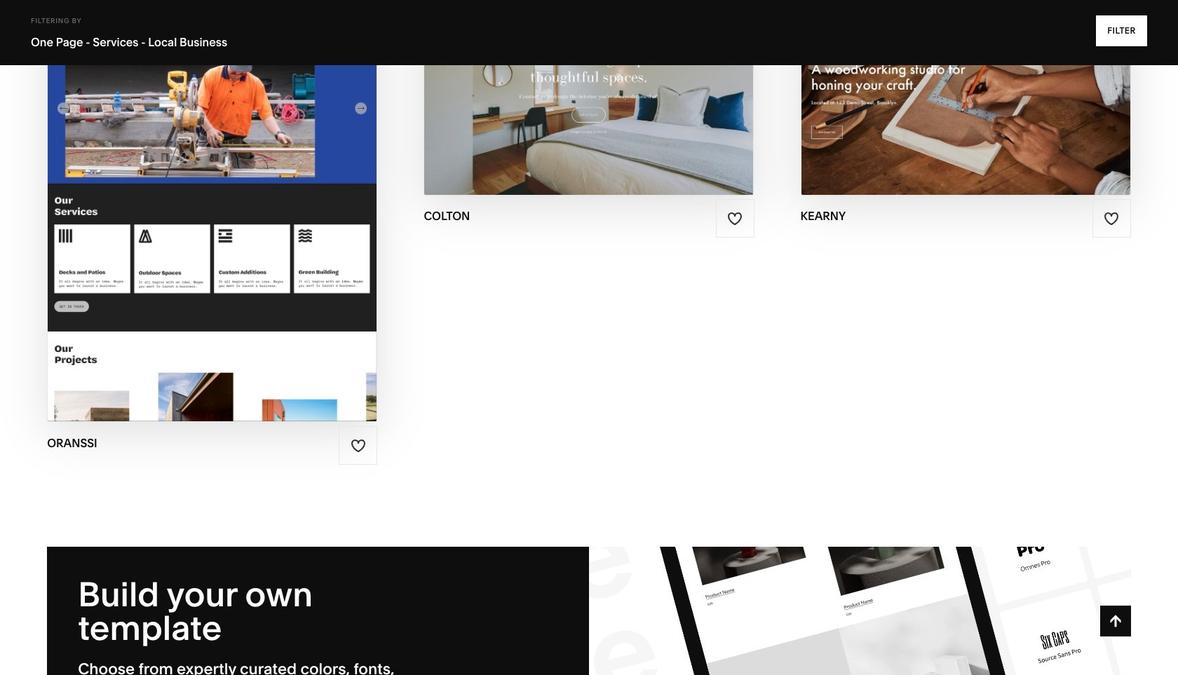 Task type: locate. For each thing, give the bounding box(es) containing it.
back to top image
[[1108, 614, 1124, 629]]



Task type: vqa. For each thing, say whether or not it's contained in the screenshot.
Preview of building your own template image
yes



Task type: describe. For each thing, give the bounding box(es) containing it.
oranssi image
[[48, 0, 377, 422]]

kearny image
[[801, 0, 1131, 195]]

preview of building your own template image
[[589, 547, 1131, 675]]

add kearny to your favorites list image
[[1104, 211, 1120, 227]]

add oranssi to your favorites list image
[[351, 438, 366, 454]]

colton image
[[425, 0, 754, 195]]



